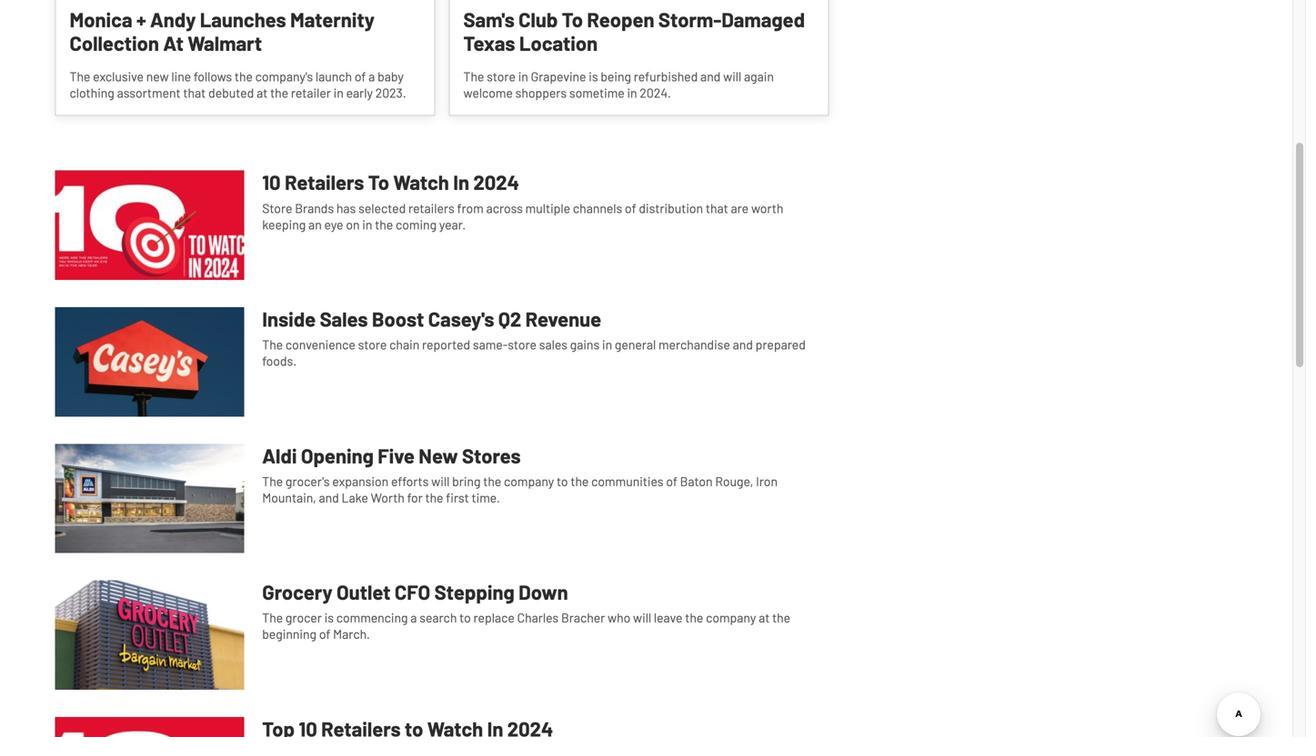 Task type: vqa. For each thing, say whether or not it's contained in the screenshot.
the bottom company
yes



Task type: locate. For each thing, give the bounding box(es) containing it.
efforts
[[391, 474, 429, 489]]

a for follows
[[369, 69, 375, 84]]

0 vertical spatial company
[[504, 474, 554, 489]]

in right on
[[362, 217, 372, 232]]

in down the launch at left
[[334, 85, 344, 101]]

0 horizontal spatial will
[[431, 474, 450, 489]]

1 vertical spatial that
[[706, 200, 728, 216]]

to inside sam's club to reopen storm-damaged texas location
[[562, 7, 583, 32]]

grocery outlet cfo stepping down the grocer is commencing a search to replace charles bracher who will leave the company at the beginning of march.
[[262, 580, 791, 642]]

0 vertical spatial at
[[257, 85, 268, 101]]

1 vertical spatial to
[[460, 610, 471, 626]]

the up beginning
[[262, 610, 283, 626]]

of down the grocer
[[319, 627, 331, 642]]

march.
[[333, 627, 370, 642]]

will right "who"
[[633, 610, 651, 626]]

an
[[308, 217, 322, 232]]

same-
[[473, 337, 508, 353]]

in
[[453, 170, 469, 194]]

a inside grocery outlet cfo stepping down the grocer is commencing a search to replace charles bracher who will leave the company at the beginning of march.
[[410, 610, 417, 626]]

1 vertical spatial a
[[410, 610, 417, 626]]

0 vertical spatial will
[[723, 69, 742, 84]]

selected
[[358, 200, 406, 216]]

1 vertical spatial is
[[324, 610, 334, 626]]

baby
[[378, 69, 404, 84]]

leave
[[654, 610, 683, 626]]

to right search
[[460, 610, 471, 626]]

and left lake
[[319, 490, 339, 506]]

1 vertical spatial and
[[733, 337, 753, 353]]

0 horizontal spatial that
[[183, 85, 206, 101]]

to
[[562, 7, 583, 32], [368, 170, 389, 194]]

in down being
[[627, 85, 637, 101]]

has
[[336, 200, 356, 216]]

1 vertical spatial at
[[759, 610, 770, 626]]

at
[[257, 85, 268, 101], [759, 610, 770, 626]]

the up clothing
[[70, 69, 90, 84]]

grocer
[[286, 610, 322, 626]]

1 horizontal spatial company
[[706, 610, 756, 626]]

2 horizontal spatial and
[[733, 337, 753, 353]]

0 horizontal spatial to
[[460, 610, 471, 626]]

will inside grocery outlet cfo stepping down the grocer is commencing a search to replace charles bracher who will leave the company at the beginning of march.
[[633, 610, 651, 626]]

inside
[[262, 307, 316, 331]]

1 vertical spatial to
[[368, 170, 389, 194]]

grocery outlet image
[[55, 581, 244, 690]]

at inside grocery outlet cfo stepping down the grocer is commencing a search to replace charles bracher who will leave the company at the beginning of march.
[[759, 610, 770, 626]]

worth
[[371, 490, 405, 506]]

worth
[[751, 200, 783, 216]]

of right channels at the top
[[625, 200, 636, 216]]

launch
[[316, 69, 352, 84]]

1 horizontal spatial will
[[633, 610, 651, 626]]

year.
[[439, 217, 466, 232]]

retailers
[[285, 170, 364, 194]]

revenue
[[525, 307, 601, 331]]

that left are
[[706, 200, 728, 216]]

a left baby
[[369, 69, 375, 84]]

to inside grocery outlet cfo stepping down the grocer is commencing a search to replace charles bracher who will leave the company at the beginning of march.
[[460, 610, 471, 626]]

in inside inside sales boost casey's q2 revenue the convenience store chain reported same-store sales gains in general merchandise and prepared foods.
[[602, 337, 612, 353]]

the exclusive new line follows the company's launch of a baby clothing assortment that debuted at the retailer in early 2023.
[[70, 69, 406, 101]]

the inside aldi opening five new stores the grocer's expansion efforts will bring the company to the communities of baton rouge, iron mountain, and lake worth for the first time.
[[262, 474, 283, 489]]

sam's
[[463, 7, 515, 32]]

keeping
[[262, 217, 306, 232]]

is right the grocer
[[324, 610, 334, 626]]

of inside grocery outlet cfo stepping down the grocer is commencing a search to replace charles bracher who will leave the company at the beginning of march.
[[319, 627, 331, 642]]

grocery
[[262, 580, 333, 604]]

that
[[183, 85, 206, 101], [706, 200, 728, 216]]

to up selected
[[368, 170, 389, 194]]

of inside 10 retailers to watch in 2024 store brands has selected retailers from across multiple channels of distribution that are worth keeping an eye on in the coming year.
[[625, 200, 636, 216]]

10 retailers to watch in 2024 store brands has selected retailers from across multiple channels of distribution that are worth keeping an eye on in the coming year.
[[262, 170, 783, 232]]

reported
[[422, 337, 470, 353]]

maternity
[[290, 7, 375, 32]]

and inside inside sales boost casey's q2 revenue the convenience store chain reported same-store sales gains in general merchandise and prepared foods.
[[733, 337, 753, 353]]

1 horizontal spatial a
[[410, 610, 417, 626]]

who
[[608, 610, 631, 626]]

the store in grapevine is being refurbished and will again welcome shoppers sometime in 2024.
[[463, 69, 774, 101]]

sales
[[539, 337, 568, 353]]

10 retailers to watch in 2024 link
[[262, 170, 519, 200]]

communities
[[591, 474, 664, 489]]

line
[[171, 69, 191, 84]]

to right club
[[562, 7, 583, 32]]

to left communities
[[557, 474, 568, 489]]

0 vertical spatial is
[[589, 69, 598, 84]]

shoppers
[[515, 85, 567, 101]]

the
[[235, 69, 253, 84], [270, 85, 288, 101], [375, 217, 393, 232], [483, 474, 501, 489], [571, 474, 589, 489], [425, 490, 443, 506], [685, 610, 703, 626], [772, 610, 791, 626]]

that inside the exclusive new line follows the company's launch of a baby clothing assortment that debuted at the retailer in early 2023.
[[183, 85, 206, 101]]

0 vertical spatial that
[[183, 85, 206, 101]]

1 horizontal spatial and
[[700, 69, 721, 84]]

0 horizontal spatial and
[[319, 490, 339, 506]]

2 vertical spatial and
[[319, 490, 339, 506]]

10
[[262, 170, 281, 194]]

0 vertical spatial a
[[369, 69, 375, 84]]

of inside aldi opening five new stores the grocer's expansion efforts will bring the company to the communities of baton rouge, iron mountain, and lake worth for the first time.
[[666, 474, 678, 489]]

to inside 10 retailers to watch in 2024 store brands has selected retailers from across multiple channels of distribution that are worth keeping an eye on in the coming year.
[[368, 170, 389, 194]]

1 vertical spatial company
[[706, 610, 756, 626]]

time.
[[472, 490, 500, 506]]

store up welcome
[[487, 69, 516, 84]]

0 vertical spatial to
[[562, 7, 583, 32]]

charles
[[517, 610, 559, 626]]

will
[[723, 69, 742, 84], [431, 474, 450, 489], [633, 610, 651, 626]]

to for watch
[[368, 170, 389, 194]]

1 horizontal spatial to
[[557, 474, 568, 489]]

five
[[378, 444, 415, 468]]

the
[[70, 69, 90, 84], [463, 69, 484, 84], [262, 337, 283, 353], [262, 474, 283, 489], [262, 610, 283, 626]]

2 vertical spatial will
[[633, 610, 651, 626]]

iron
[[756, 474, 778, 489]]

mountain,
[[262, 490, 316, 506]]

baton
[[680, 474, 713, 489]]

that down line on the left top of the page
[[183, 85, 206, 101]]

first
[[446, 490, 469, 506]]

0 horizontal spatial a
[[369, 69, 375, 84]]

stores
[[462, 444, 521, 468]]

again
[[744, 69, 774, 84]]

0 vertical spatial to
[[557, 474, 568, 489]]

and left prepared
[[733, 337, 753, 353]]

the up mountain,
[[262, 474, 283, 489]]

1 horizontal spatial to
[[562, 7, 583, 32]]

0 horizontal spatial is
[[324, 610, 334, 626]]

monica + andy launches maternity collection at walmart link
[[70, 7, 375, 55]]

in
[[518, 69, 528, 84], [334, 85, 344, 101], [627, 85, 637, 101], [362, 217, 372, 232], [602, 337, 612, 353]]

0 horizontal spatial company
[[504, 474, 554, 489]]

search
[[420, 610, 457, 626]]

bring
[[452, 474, 481, 489]]

company
[[504, 474, 554, 489], [706, 610, 756, 626]]

1 horizontal spatial is
[[589, 69, 598, 84]]

the up foods.
[[262, 337, 283, 353]]

in inside the exclusive new line follows the company's launch of a baby clothing assortment that debuted at the retailer in early 2023.
[[334, 85, 344, 101]]

q2
[[498, 307, 521, 331]]

is up sometime
[[589, 69, 598, 84]]

and right refurbished
[[700, 69, 721, 84]]

of
[[355, 69, 366, 84], [625, 200, 636, 216], [666, 474, 678, 489], [319, 627, 331, 642]]

a left search
[[410, 610, 417, 626]]

the inside grocery outlet cfo stepping down the grocer is commencing a search to replace charles bracher who will leave the company at the beginning of march.
[[262, 610, 283, 626]]

2 horizontal spatial will
[[723, 69, 742, 84]]

damaged
[[721, 7, 805, 32]]

company right leave
[[706, 610, 756, 626]]

boost
[[372, 307, 424, 331]]

1 vertical spatial will
[[431, 474, 450, 489]]

will left again
[[723, 69, 742, 84]]

the inside the exclusive new line follows the company's launch of a baby clothing assortment that debuted at the retailer in early 2023.
[[70, 69, 90, 84]]

2024
[[473, 170, 519, 194]]

store
[[487, 69, 516, 84], [358, 337, 387, 353], [508, 337, 537, 353]]

the up welcome
[[463, 69, 484, 84]]

store
[[262, 200, 292, 216]]

walmart
[[188, 31, 262, 55]]

of up 'early'
[[355, 69, 366, 84]]

monica + andy launches maternity collection at walmart
[[70, 7, 375, 55]]

0 vertical spatial and
[[700, 69, 721, 84]]

casey's image
[[55, 307, 244, 417]]

of left baton
[[666, 474, 678, 489]]

in right gains
[[602, 337, 612, 353]]

2024.
[[640, 85, 671, 101]]

a
[[369, 69, 375, 84], [410, 610, 417, 626]]

company down "stores"
[[504, 474, 554, 489]]

0 horizontal spatial to
[[368, 170, 389, 194]]

inside sales boost casey's q2 revenue the convenience store chain reported same-store sales gains in general merchandise and prepared foods.
[[262, 307, 806, 369]]

a inside the exclusive new line follows the company's launch of a baby clothing assortment that debuted at the retailer in early 2023.
[[369, 69, 375, 84]]

grocer's
[[286, 474, 330, 489]]

across
[[486, 200, 523, 216]]

monica
[[70, 7, 132, 32]]

0 horizontal spatial at
[[257, 85, 268, 101]]

aldi opening five new stores link
[[262, 444, 521, 474]]

and inside aldi opening five new stores the grocer's expansion efforts will bring the company to the communities of baton rouge, iron mountain, and lake worth for the first time.
[[319, 490, 339, 506]]

expansion
[[332, 474, 389, 489]]

sometime
[[569, 85, 625, 101]]

at inside the exclusive new line follows the company's launch of a baby clothing assortment that debuted at the retailer in early 2023.
[[257, 85, 268, 101]]

store inside the store in grapevine is being refurbished and will again welcome shoppers sometime in 2024.
[[487, 69, 516, 84]]

1 horizontal spatial at
[[759, 610, 770, 626]]

commencing
[[336, 610, 408, 626]]

andy
[[150, 7, 196, 32]]

from
[[457, 200, 484, 216]]

to
[[557, 474, 568, 489], [460, 610, 471, 626]]

1 horizontal spatial that
[[706, 200, 728, 216]]

will up first
[[431, 474, 450, 489]]



Task type: describe. For each thing, give the bounding box(es) containing it.
brands
[[295, 200, 334, 216]]

merchandise
[[659, 337, 730, 353]]

that inside 10 retailers to watch in 2024 store brands has selected retailers from across multiple channels of distribution that are worth keeping an eye on in the coming year.
[[706, 200, 728, 216]]

rouge,
[[715, 474, 753, 489]]

distribution
[[639, 200, 703, 216]]

sam's club to reopen storm-damaged texas location link
[[463, 7, 805, 55]]

the inside inside sales boost casey's q2 revenue the convenience store chain reported same-store sales gains in general merchandise and prepared foods.
[[262, 337, 283, 353]]

to inside aldi opening five new stores the grocer's expansion efforts will bring the company to the communities of baton rouge, iron mountain, and lake worth for the first time.
[[557, 474, 568, 489]]

coming
[[396, 217, 437, 232]]

watch
[[393, 170, 449, 194]]

storm-
[[658, 7, 721, 32]]

and inside the store in grapevine is being refurbished and will again welcome shoppers sometime in 2024.
[[700, 69, 721, 84]]

inside sales boost casey's q2 revenue link
[[262, 307, 601, 337]]

welcome
[[463, 85, 513, 101]]

debuted
[[208, 85, 254, 101]]

chain
[[389, 337, 420, 353]]

channels
[[573, 200, 622, 216]]

being
[[601, 69, 631, 84]]

aldi
[[262, 444, 297, 468]]

2024 10 retailers to watch image
[[55, 717, 244, 738]]

refurbished
[[634, 69, 698, 84]]

grocery outlet cfo stepping down link
[[262, 580, 568, 610]]

opening
[[301, 444, 374, 468]]

multiple
[[525, 200, 570, 216]]

are
[[731, 200, 749, 216]]

of inside the exclusive new line follows the company's launch of a baby clothing assortment that debuted at the retailer in early 2023.
[[355, 69, 366, 84]]

the inside the store in grapevine is being refurbished and will again welcome shoppers sometime in 2024.
[[463, 69, 484, 84]]

will inside aldi opening five new stores the grocer's expansion efforts will bring the company to the communities of baton rouge, iron mountain, and lake worth for the first time.
[[431, 474, 450, 489]]

beginning
[[262, 627, 317, 642]]

store left chain
[[358, 337, 387, 353]]

grapevine
[[531, 69, 586, 84]]

casey's
[[428, 307, 494, 331]]

replace
[[473, 610, 515, 626]]

reopen
[[587, 7, 654, 32]]

in inside 10 retailers to watch in 2024 store brands has selected retailers from across multiple channels of distribution that are worth keeping an eye on in the coming year.
[[362, 217, 372, 232]]

general
[[615, 337, 656, 353]]

aldi opening five new stores the grocer's expansion efforts will bring the company to the communities of baton rouge, iron mountain, and lake worth for the first time.
[[262, 444, 778, 506]]

is inside grocery outlet cfo stepping down the grocer is commencing a search to replace charles bracher who will leave the company at the beginning of march.
[[324, 610, 334, 626]]

in up 'shoppers'
[[518, 69, 528, 84]]

early
[[346, 85, 373, 101]]

texas
[[463, 31, 515, 55]]

store down q2
[[508, 337, 537, 353]]

retailer
[[291, 85, 331, 101]]

clothing
[[70, 85, 114, 101]]

lake
[[342, 490, 368, 506]]

location
[[519, 31, 598, 55]]

retailers
[[408, 200, 455, 216]]

a for down
[[410, 610, 417, 626]]

eye
[[324, 217, 343, 232]]

sales
[[320, 307, 368, 331]]

the inside 10 retailers to watch in 2024 store brands has selected retailers from across multiple channels of distribution that are worth keeping an eye on in the coming year.
[[375, 217, 393, 232]]

cfo
[[395, 580, 430, 604]]

company inside grocery outlet cfo stepping down the grocer is commencing a search to replace charles bracher who will leave the company at the beginning of march.
[[706, 610, 756, 626]]

company inside aldi opening five new stores the grocer's expansion efforts will bring the company to the communities of baton rouge, iron mountain, and lake worth for the first time.
[[504, 474, 554, 489]]

gains
[[570, 337, 600, 353]]

will inside the store in grapevine is being refurbished and will again welcome shoppers sometime in 2024.
[[723, 69, 742, 84]]

24 rtw image
[[55, 171, 244, 280]]

new
[[419, 444, 458, 468]]

club
[[519, 7, 558, 32]]

is inside the store in grapevine is being refurbished and will again welcome shoppers sometime in 2024.
[[589, 69, 598, 84]]

stepping
[[434, 580, 515, 604]]

convenience
[[286, 337, 355, 353]]

launches
[[200, 7, 286, 32]]

follows
[[194, 69, 232, 84]]

at
[[163, 31, 184, 55]]

on
[[346, 217, 360, 232]]

sam's club to reopen storm-damaged texas location
[[463, 7, 805, 55]]

company's
[[255, 69, 313, 84]]

+
[[136, 7, 146, 32]]

to for reopen
[[562, 7, 583, 32]]

2023.
[[375, 85, 406, 101]]

collection
[[70, 31, 159, 55]]

aldi store front image
[[55, 444, 244, 554]]

foods.
[[262, 353, 297, 369]]

bracher
[[561, 610, 605, 626]]



